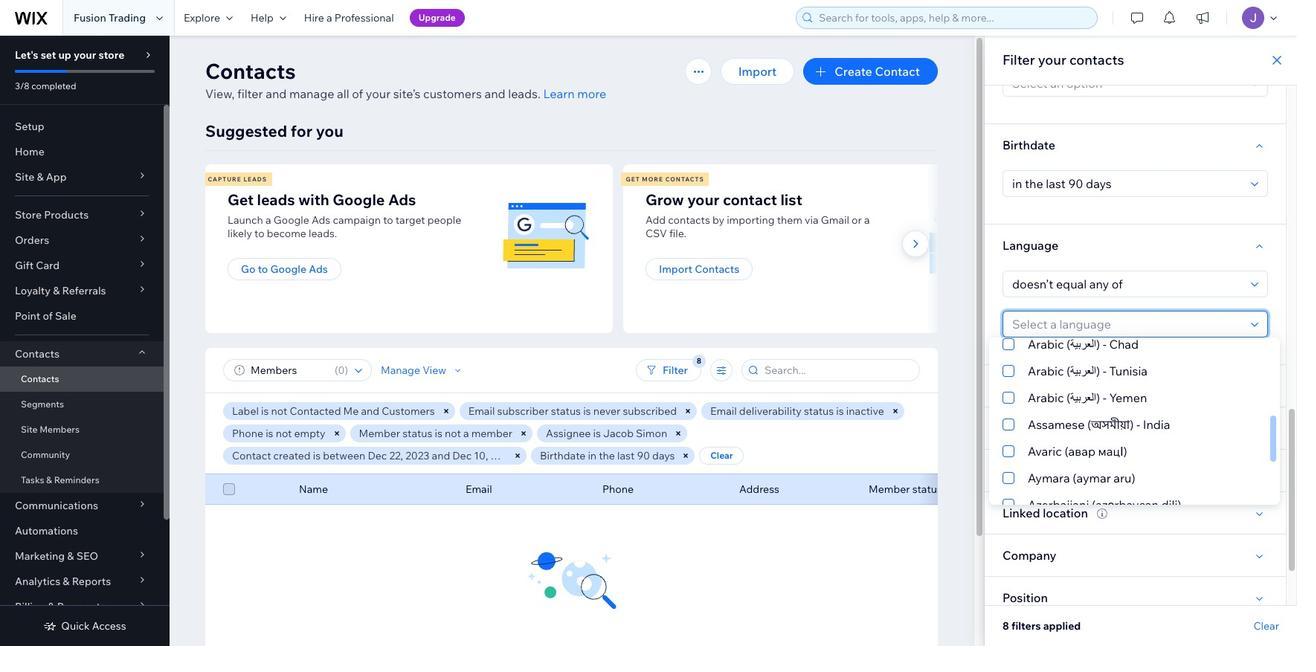 Task type: describe. For each thing, give the bounding box(es) containing it.
(azərbaycan
[[1092, 498, 1159, 512]]

tasks & reminders
[[21, 474, 99, 486]]

- for chad
[[1103, 337, 1107, 352]]

simon
[[636, 427, 667, 440]]

(العربية) for tunisia
[[1067, 364, 1100, 379]]

site & app
[[15, 170, 67, 184]]

quick
[[61, 620, 90, 633]]

products
[[44, 208, 89, 222]]

store
[[15, 208, 42, 222]]

people
[[427, 213, 461, 227]]

and right customers
[[484, 86, 505, 101]]

azerbaijani
[[1028, 498, 1089, 512]]

is down empty
[[313, 449, 321, 463]]

- for yemen
[[1103, 390, 1107, 405]]

last
[[617, 449, 635, 463]]

upgrade button
[[410, 9, 465, 27]]

via
[[805, 213, 819, 227]]

get
[[228, 190, 254, 209]]

deliverability
[[739, 405, 802, 418]]

(العربية) for yemen
[[1067, 390, 1100, 405]]

billing
[[15, 600, 45, 614]]

0 vertical spatial google
[[333, 190, 385, 209]]

contacts button
[[0, 341, 164, 367]]

Arabic (العربية) - Yemen checkbox
[[989, 384, 1266, 411]]

1 vertical spatial clear button
[[1254, 620, 1279, 633]]

city
[[1003, 421, 1025, 436]]

create contact button
[[803, 58, 938, 85]]

country/state
[[1003, 379, 1083, 393]]

contacts view, filter and manage all of your site's customers and leads. learn more
[[205, 58, 606, 101]]

communications
[[15, 499, 98, 512]]

clear for the topmost clear button
[[710, 450, 733, 461]]

seo
[[76, 550, 98, 563]]

help button
[[242, 0, 295, 36]]

home link
[[0, 139, 164, 164]]

of inside the point of sale link
[[43, 309, 53, 323]]

email for email deliverability status is inactive
[[710, 405, 737, 418]]

payments
[[57, 600, 106, 614]]

add
[[646, 213, 666, 227]]

site for site members
[[21, 424, 38, 435]]

store products
[[15, 208, 89, 222]]

get leads with google ads launch a google ads campaign to target people likely to become leads.
[[228, 190, 461, 240]]

the
[[599, 449, 615, 463]]

applied
[[1043, 620, 1081, 633]]

leads
[[257, 190, 295, 209]]

grow your contact list add contacts by importing them via gmail or a csv file.
[[646, 190, 870, 240]]

access
[[92, 620, 126, 633]]

manage
[[381, 364, 420, 377]]

a right hire
[[327, 11, 332, 25]]

member for member status is not a member
[[359, 427, 400, 440]]

member status
[[869, 483, 942, 496]]

hire a professional
[[304, 11, 394, 25]]

go to google ads button
[[228, 258, 341, 280]]

contacts inside button
[[695, 263, 739, 276]]

phone for phone
[[602, 483, 634, 496]]

is left never
[[583, 405, 591, 418]]

sale
[[55, 309, 76, 323]]

between
[[323, 449, 365, 463]]

learn more button
[[543, 85, 606, 103]]

assamese
[[1028, 417, 1085, 432]]

contacts inside grow your contact list add contacts by importing them via gmail or a csv file.
[[668, 213, 710, 227]]

Arabic (العربية) - Tunisia checkbox
[[989, 358, 1266, 384]]

likely
[[228, 227, 252, 240]]

setup link
[[0, 114, 164, 139]]

Arabic (العربية) - Chad checkbox
[[989, 331, 1266, 358]]

leads. inside get leads with google ads launch a google ads campaign to target people likely to become leads.
[[309, 227, 337, 240]]

arabic (العربية) - chad
[[1028, 337, 1139, 352]]

view,
[[205, 86, 235, 101]]

contact
[[723, 190, 777, 209]]

get
[[626, 176, 640, 183]]

contacts
[[665, 176, 704, 183]]

loyalty & referrals button
[[0, 278, 164, 303]]

jacob
[[603, 427, 634, 440]]

3/8
[[15, 80, 29, 91]]

Aymara (aymar aru) checkbox
[[989, 465, 1266, 492]]

site for site & app
[[15, 170, 34, 184]]

(авар
[[1065, 444, 1095, 459]]

of inside contacts view, filter and manage all of your site's customers and leads. learn more
[[352, 86, 363, 101]]

file.
[[669, 227, 686, 240]]

Unsaved view field
[[246, 360, 330, 381]]

avaric
[[1028, 444, 1062, 459]]

gmail
[[821, 213, 849, 227]]

and down 'member status is not a member'
[[432, 449, 450, 463]]

member
[[471, 427, 512, 440]]

90
[[637, 449, 650, 463]]

customers
[[423, 86, 482, 101]]

google inside button
[[270, 263, 306, 276]]

is down customers
[[435, 427, 442, 440]]

your inside grow your contact list add contacts by importing them via gmail or a csv file.
[[687, 190, 719, 209]]

& for tasks
[[46, 474, 52, 486]]

language
[[1003, 238, 1059, 253]]

leads
[[243, 176, 267, 183]]

contacts inside dropdown button
[[15, 347, 59, 361]]

suggested
[[205, 121, 287, 141]]

not for contacted
[[271, 405, 287, 418]]

card
[[36, 259, 60, 272]]

is left empty
[[266, 427, 273, 440]]

point of sale link
[[0, 303, 164, 329]]

birthdate for birthdate in the last 90 days
[[540, 449, 585, 463]]

& for loyalty
[[53, 284, 60, 297]]

label
[[232, 405, 259, 418]]

and right me
[[361, 405, 379, 418]]

store products button
[[0, 202, 164, 228]]

- for tunisia
[[1103, 364, 1107, 379]]

yemen
[[1109, 390, 1147, 405]]

members
[[40, 424, 80, 435]]

1 dec from the left
[[368, 449, 387, 463]]

up
[[58, 48, 71, 62]]

contacts up segments
[[21, 373, 59, 384]]

leads. inside contacts view, filter and manage all of your site's customers and leads. learn more
[[508, 86, 541, 101]]

filters
[[1011, 620, 1041, 633]]

phone for phone is not empty
[[232, 427, 263, 440]]

0 vertical spatial clear button
[[699, 447, 744, 465]]

reports
[[72, 575, 111, 588]]

Assamese (অসমীয়া) - India checkbox
[[989, 411, 1266, 438]]

suggested for you
[[205, 121, 343, 141]]

Search... field
[[760, 360, 915, 381]]

site members
[[21, 424, 80, 435]]

more
[[577, 86, 606, 101]]

gift
[[15, 259, 34, 272]]

import button
[[721, 58, 794, 85]]

email subscriber status is never subscribed
[[468, 405, 677, 418]]

& for billing
[[48, 600, 55, 614]]

learn
[[543, 86, 575, 101]]

hire
[[304, 11, 324, 25]]

ads inside button
[[309, 263, 328, 276]]

& for analytics
[[63, 575, 70, 588]]

not for empty
[[276, 427, 292, 440]]

arabic for arabic (العربية) - yemen
[[1028, 390, 1064, 405]]

your inside contacts view, filter and manage all of your site's customers and leads. learn more
[[366, 86, 391, 101]]

hire a professional link
[[295, 0, 403, 36]]

contact created is between dec 22, 2023 and dec 10, 2023
[[232, 449, 515, 463]]

import for import
[[738, 64, 777, 79]]

contact inside button
[[875, 64, 920, 79]]



Task type: vqa. For each thing, say whether or not it's contained in the screenshot.
'Assamese (অসমীয়া) - India' Option
yes



Task type: locate. For each thing, give the bounding box(es) containing it.
is left jacob
[[593, 427, 601, 440]]

0 vertical spatial leads.
[[508, 86, 541, 101]]

1 2023 from the left
[[405, 449, 429, 463]]

Search for tools, apps, help & more... field
[[814, 7, 1093, 28]]

0 vertical spatial ads
[[388, 190, 416, 209]]

arabic for arabic (العربية) - tunisia
[[1028, 364, 1064, 379]]

& right the loyalty
[[53, 284, 60, 297]]

phone down label
[[232, 427, 263, 440]]

email for email subscriber status is never subscribed
[[468, 405, 495, 418]]

1 horizontal spatial member
[[869, 483, 910, 496]]

1 horizontal spatial of
[[352, 86, 363, 101]]

fusion
[[74, 11, 106, 25]]

(العربية)
[[1067, 337, 1100, 352], [1067, 364, 1100, 379], [1067, 390, 1100, 405]]

- left yemen at right
[[1103, 390, 1107, 405]]

0 vertical spatial filter
[[1003, 51, 1035, 68]]

1 horizontal spatial leads.
[[508, 86, 541, 101]]

2 vertical spatial google
[[270, 263, 306, 276]]

& right the "billing"
[[48, 600, 55, 614]]

automations link
[[0, 518, 164, 544]]

not up 'created'
[[276, 427, 292, 440]]

3 (العربية) from the top
[[1067, 390, 1100, 405]]

dec
[[368, 449, 387, 463], [452, 449, 472, 463]]

1 vertical spatial arabic
[[1028, 364, 1064, 379]]

1 horizontal spatial phone
[[602, 483, 634, 496]]

fusion trading
[[74, 11, 146, 25]]

1 (العربية) from the top
[[1067, 337, 1100, 352]]

select an option field for language
[[1008, 271, 1246, 297]]

0 horizontal spatial clear button
[[699, 447, 744, 465]]

a inside grow your contact list add contacts by importing them via gmail or a csv file.
[[864, 213, 870, 227]]

filter
[[237, 86, 263, 101]]

site down home
[[15, 170, 34, 184]]

1 horizontal spatial contacts
[[1069, 51, 1124, 68]]

(العربية) for chad
[[1067, 337, 1100, 352]]

& left seo
[[67, 550, 74, 563]]

completed
[[31, 80, 76, 91]]

me
[[343, 405, 359, 418]]

campaign
[[333, 213, 381, 227]]

2 arabic from the top
[[1028, 364, 1064, 379]]

0 horizontal spatial import
[[659, 263, 692, 276]]

ads down the with
[[312, 213, 330, 227]]

phone down last at the left of the page
[[602, 483, 634, 496]]

Azerbaijani (azərbaycan dili) checkbox
[[989, 492, 1266, 518]]

site down segments
[[21, 424, 38, 435]]

select an option field for filter your contacts
[[1008, 71, 1246, 96]]

1 vertical spatial site
[[21, 424, 38, 435]]

analytics
[[15, 575, 60, 588]]

0 vertical spatial member
[[359, 427, 400, 440]]

ads down get leads with google ads launch a google ads campaign to target people likely to become leads.
[[309, 263, 328, 276]]

email
[[468, 405, 495, 418], [710, 405, 737, 418], [466, 483, 492, 496]]

0 vertical spatial arabic
[[1028, 337, 1064, 352]]

member status is not a member
[[359, 427, 512, 440]]

create
[[835, 64, 872, 79]]

sidebar element
[[0, 36, 170, 646]]

status
[[551, 405, 581, 418], [804, 405, 834, 418], [402, 427, 432, 440], [912, 483, 942, 496]]

importing
[[727, 213, 775, 227]]

setup
[[15, 120, 44, 133]]

clear inside button
[[710, 450, 733, 461]]

import contacts
[[659, 263, 739, 276]]

address
[[739, 483, 779, 496]]

community link
[[0, 443, 164, 468]]

list
[[780, 190, 802, 209]]

tasks
[[21, 474, 44, 486]]

is left inactive
[[836, 405, 844, 418]]

dec left 10,
[[452, 449, 472, 463]]

email down 10,
[[466, 483, 492, 496]]

0 horizontal spatial 2023
[[405, 449, 429, 463]]

0 horizontal spatial dec
[[368, 449, 387, 463]]

1 vertical spatial member
[[869, 483, 910, 496]]

filter your contacts
[[1003, 51, 1124, 68]]

of left "sale"
[[43, 309, 53, 323]]

gift card button
[[0, 253, 164, 278]]

contacts down by
[[695, 263, 739, 276]]

2 dec from the left
[[452, 449, 472, 463]]

0 vertical spatial clear
[[710, 450, 733, 461]]

& inside popup button
[[67, 550, 74, 563]]

loyalty
[[15, 284, 51, 297]]

days
[[652, 449, 675, 463]]

not up 'phone is not empty'
[[271, 405, 287, 418]]

list
[[203, 164, 1037, 333]]

2 vertical spatial (العربية)
[[1067, 390, 1100, 405]]

1 vertical spatial clear
[[1254, 620, 1279, 633]]

1 vertical spatial select an option field
[[1008, 171, 1246, 196]]

2023 right 10,
[[490, 449, 515, 463]]

0 horizontal spatial contacts
[[668, 213, 710, 227]]

0 horizontal spatial leads.
[[309, 227, 337, 240]]

to right likely
[[254, 227, 264, 240]]

1 vertical spatial of
[[43, 309, 53, 323]]

1 vertical spatial phone
[[602, 483, 634, 496]]

to inside button
[[258, 263, 268, 276]]

0 horizontal spatial phone
[[232, 427, 263, 440]]

8
[[1003, 620, 1009, 633]]

grow
[[646, 190, 684, 209]]

0 horizontal spatial birthdate
[[540, 449, 585, 463]]

tasks & reminders link
[[0, 468, 164, 493]]

2 (العربية) from the top
[[1067, 364, 1100, 379]]

quick access button
[[43, 620, 126, 633]]

with
[[298, 190, 329, 209]]

google down become
[[270, 263, 306, 276]]

0 vertical spatial import
[[738, 64, 777, 79]]

filter button
[[636, 359, 701, 382]]

Select a language field
[[1008, 312, 1246, 337]]

site inside site members link
[[21, 424, 38, 435]]

avaric (авар мацӏ)
[[1028, 444, 1127, 459]]

filter for filter your contacts
[[1003, 51, 1035, 68]]

1 vertical spatial (العربية)
[[1067, 364, 1100, 379]]

0 vertical spatial contact
[[875, 64, 920, 79]]

contact right create
[[875, 64, 920, 79]]

2 2023 from the left
[[490, 449, 515, 463]]

assignee
[[546, 427, 591, 440]]

list box
[[989, 331, 1280, 518]]

of right the all
[[352, 86, 363, 101]]

india
[[1143, 417, 1170, 432]]

0 horizontal spatial contact
[[232, 449, 271, 463]]

& left app
[[37, 170, 44, 184]]

2 vertical spatial arabic
[[1028, 390, 1064, 405]]

1 select an option field from the top
[[1008, 71, 1246, 96]]

reminders
[[54, 474, 99, 486]]

(العربية) down arabic (العربية) - tunisia
[[1067, 390, 1100, 405]]

&
[[37, 170, 44, 184], [53, 284, 60, 297], [46, 474, 52, 486], [67, 550, 74, 563], [63, 575, 70, 588], [48, 600, 55, 614]]

a inside get leads with google ads launch a google ads campaign to target people likely to become leads.
[[265, 213, 271, 227]]

import for import contacts
[[659, 263, 692, 276]]

(aymar
[[1073, 471, 1111, 486]]

position
[[1003, 591, 1048, 605]]

aru)
[[1114, 471, 1135, 486]]

is right label
[[261, 405, 269, 418]]

(العربية) up arabic (العربية) - tunisia
[[1067, 337, 1100, 352]]

10,
[[474, 449, 488, 463]]

1 vertical spatial birthdate
[[540, 449, 585, 463]]

assignee is jacob simon
[[546, 427, 667, 440]]

filter for filter
[[663, 364, 688, 377]]

to left target
[[383, 213, 393, 227]]

let's set up your store
[[15, 48, 124, 62]]

0 vertical spatial contacts
[[1069, 51, 1124, 68]]

(অসমীয়া)
[[1087, 417, 1134, 432]]

name
[[299, 483, 328, 496]]

for
[[291, 121, 312, 141]]

0 vertical spatial select an option field
[[1008, 71, 1246, 96]]

1 horizontal spatial 2023
[[490, 449, 515, 463]]

0 horizontal spatial clear
[[710, 450, 733, 461]]

1 vertical spatial contact
[[232, 449, 271, 463]]

dili)
[[1161, 498, 1181, 512]]

Select an option field
[[1008, 71, 1246, 96], [1008, 171, 1246, 196], [1008, 271, 1246, 297]]

app
[[46, 170, 67, 184]]

dec left 22,
[[368, 449, 387, 463]]

arabic down "arabic (العربية) - chad"
[[1028, 364, 1064, 379]]

phone is not empty
[[232, 427, 325, 440]]

1 arabic from the top
[[1028, 337, 1064, 352]]

ads up target
[[388, 190, 416, 209]]

never
[[593, 405, 620, 418]]

1 vertical spatial contacts
[[668, 213, 710, 227]]

1 horizontal spatial import
[[738, 64, 777, 79]]

contacts
[[1069, 51, 1124, 68], [668, 213, 710, 227]]

1 vertical spatial google
[[273, 213, 309, 227]]

professional
[[335, 11, 394, 25]]

to right the go
[[258, 263, 268, 276]]

member for member status
[[869, 483, 910, 496]]

leads. left learn at the top left
[[508, 86, 541, 101]]

& inside dropdown button
[[48, 600, 55, 614]]

contacts inside contacts view, filter and manage all of your site's customers and leads. learn more
[[205, 58, 296, 84]]

0 vertical spatial phone
[[232, 427, 263, 440]]

2 select an option field from the top
[[1008, 171, 1246, 196]]

google up campaign
[[333, 190, 385, 209]]

list containing get leads with google ads
[[203, 164, 1037, 333]]

1 horizontal spatial filter
[[1003, 51, 1035, 68]]

2023 right 22,
[[405, 449, 429, 463]]

automations
[[15, 524, 78, 538]]

target
[[395, 213, 425, 227]]

None checkbox
[[223, 480, 235, 498]]

- left tunisia
[[1103, 364, 1107, 379]]

email left deliverability
[[710, 405, 737, 418]]

site inside site & app "popup button"
[[15, 170, 34, 184]]

& for site
[[37, 170, 44, 184]]

(العربية) down "arabic (العربية) - chad"
[[1067, 364, 1100, 379]]

a right or
[[864, 213, 870, 227]]

manage
[[289, 86, 334, 101]]

linked location
[[1003, 506, 1088, 521]]

you
[[316, 121, 343, 141]]

1 vertical spatial leads.
[[309, 227, 337, 240]]

0 vertical spatial of
[[352, 86, 363, 101]]

your inside sidebar "element"
[[74, 48, 96, 62]]

not left member
[[445, 427, 461, 440]]

0 horizontal spatial filter
[[663, 364, 688, 377]]

all
[[337, 86, 349, 101]]

2 vertical spatial select an option field
[[1008, 271, 1246, 297]]

& left reports
[[63, 575, 70, 588]]

import
[[738, 64, 777, 79], [659, 263, 692, 276]]

go
[[241, 263, 255, 276]]

manage view button
[[381, 364, 464, 377]]

0 vertical spatial (العربية)
[[1067, 337, 1100, 352]]

birthdate for birthdate
[[1003, 138, 1055, 152]]

3/8 completed
[[15, 80, 76, 91]]

contacts down point of sale
[[15, 347, 59, 361]]

a left member
[[463, 427, 469, 440]]

gift card
[[15, 259, 60, 272]]

& inside dropdown button
[[63, 575, 70, 588]]

0 vertical spatial site
[[15, 170, 34, 184]]

street
[[1003, 463, 1037, 478]]

& for marketing
[[67, 550, 74, 563]]

0 horizontal spatial of
[[43, 309, 53, 323]]

1 vertical spatial filter
[[663, 364, 688, 377]]

22,
[[389, 449, 403, 463]]

3 arabic from the top
[[1028, 390, 1064, 405]]

contacts up "filter"
[[205, 58, 296, 84]]

quick access
[[61, 620, 126, 633]]

0 horizontal spatial member
[[359, 427, 400, 440]]

email up member
[[468, 405, 495, 418]]

- left chad
[[1103, 337, 1107, 352]]

2 vertical spatial ads
[[309, 263, 328, 276]]

referrals
[[62, 284, 106, 297]]

leads. down the with
[[309, 227, 337, 240]]

more
[[642, 176, 663, 183]]

or
[[852, 213, 862, 227]]

0 vertical spatial birthdate
[[1003, 138, 1055, 152]]

3 select an option field from the top
[[1008, 271, 1246, 297]]

1 horizontal spatial birthdate
[[1003, 138, 1055, 152]]

& right "tasks"
[[46, 474, 52, 486]]

arabic up country/state
[[1028, 337, 1064, 352]]

- left india
[[1136, 417, 1140, 432]]

arabic up the assamese at bottom right
[[1028, 390, 1064, 405]]

filter inside 'button'
[[663, 364, 688, 377]]

1 horizontal spatial clear
[[1254, 620, 1279, 633]]

a down the leads
[[265, 213, 271, 227]]

google down the leads
[[273, 213, 309, 227]]

go to google ads
[[241, 263, 328, 276]]

subscriber
[[497, 405, 549, 418]]

ads
[[388, 190, 416, 209], [312, 213, 330, 227], [309, 263, 328, 276]]

set
[[41, 48, 56, 62]]

list box containing arabic (العربية) - chad
[[989, 331, 1280, 518]]

1 horizontal spatial clear button
[[1254, 620, 1279, 633]]

Avaric (авар мацӀ) checkbox
[[989, 438, 1266, 465]]

- for india
[[1136, 417, 1140, 432]]

arabic for arabic (العربية) - chad
[[1028, 337, 1064, 352]]

is
[[261, 405, 269, 418], [583, 405, 591, 418], [836, 405, 844, 418], [266, 427, 273, 440], [435, 427, 442, 440], [593, 427, 601, 440], [313, 449, 321, 463]]

1 horizontal spatial contact
[[875, 64, 920, 79]]

contact down 'phone is not empty'
[[232, 449, 271, 463]]

1 vertical spatial import
[[659, 263, 692, 276]]

(
[[335, 364, 338, 377]]

by
[[712, 213, 724, 227]]

1 vertical spatial ads
[[312, 213, 330, 227]]

and right "filter"
[[266, 86, 287, 101]]

clear for bottommost clear button
[[1254, 620, 1279, 633]]

1 horizontal spatial dec
[[452, 449, 472, 463]]



